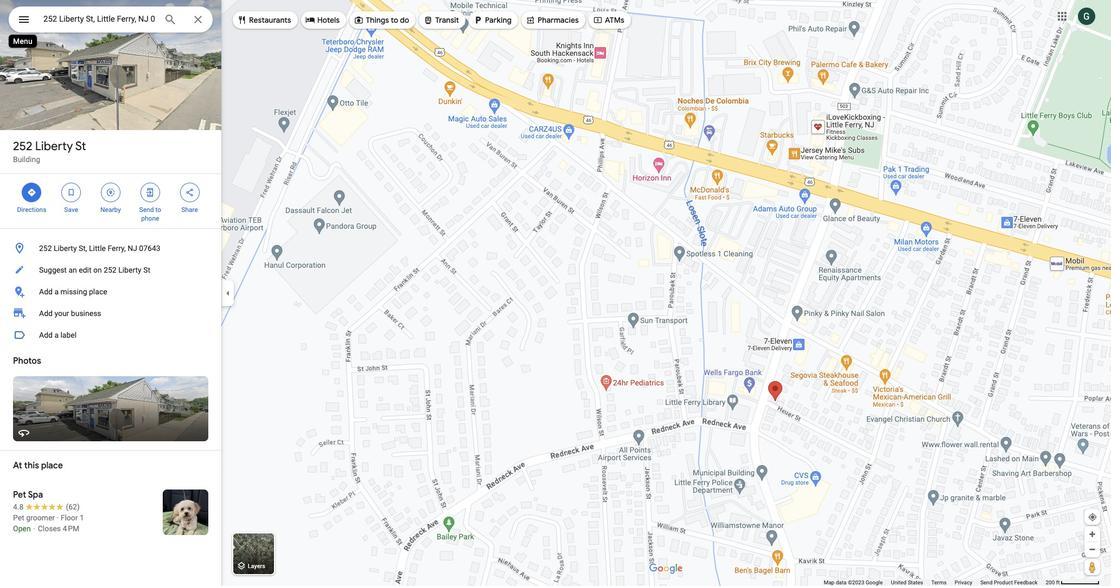 Task type: describe. For each thing, give the bounding box(es) containing it.
transit
[[436, 15, 459, 25]]

map
[[824, 580, 835, 586]]

collapse side panel image
[[222, 287, 234, 299]]

this
[[24, 461, 39, 472]]

directions
[[17, 206, 46, 214]]

252 for st,
[[39, 244, 52, 253]]

feedback
[[1015, 580, 1038, 586]]

edit
[[79, 266, 91, 275]]

hotels
[[317, 15, 340, 25]]

liberty inside suggest an edit on 252 liberty st button
[[118, 266, 142, 275]]

 atms
[[593, 14, 625, 26]]

an
[[69, 266, 77, 275]]

map data ©2023 google
[[824, 580, 883, 586]]

add a missing place
[[39, 288, 107, 296]]

liberty for st
[[35, 139, 73, 154]]

4.8
[[13, 503, 24, 512]]

liberty for st,
[[54, 244, 77, 253]]

your
[[54, 309, 69, 318]]


[[27, 187, 37, 199]]

place inside button
[[89, 288, 107, 296]]

add a label button
[[0, 325, 221, 346]]


[[185, 187, 195, 199]]

252 liberty st, little ferry, nj 07643
[[39, 244, 160, 253]]


[[424, 14, 433, 26]]

nearby
[[100, 206, 121, 214]]

building
[[13, 155, 40, 164]]

atms
[[605, 15, 625, 25]]

add for add your business
[[39, 309, 53, 318]]

privacy
[[955, 580, 973, 586]]

show your location image
[[1088, 513, 1098, 523]]

send to phone
[[139, 206, 161, 223]]

data
[[836, 580, 847, 586]]

united states
[[892, 580, 924, 586]]

add your business
[[39, 309, 101, 318]]

missing
[[61, 288, 87, 296]]

 pharmacies
[[526, 14, 579, 26]]

closes
[[38, 525, 61, 534]]

show street view coverage image
[[1085, 560, 1101, 576]]

1 vertical spatial place
[[41, 461, 63, 472]]

parking
[[485, 15, 512, 25]]


[[106, 187, 116, 199]]

on
[[93, 266, 102, 275]]

252 liberty st, little ferry, nj 07643 button
[[0, 238, 221, 259]]

actions for 252 liberty st region
[[0, 174, 221, 229]]

save
[[64, 206, 78, 214]]

 search field
[[9, 7, 213, 35]]

states
[[908, 580, 924, 586]]

add a label
[[39, 331, 77, 340]]

4.8 stars 62 reviews image
[[13, 502, 80, 513]]

07643
[[139, 244, 160, 253]]

open
[[13, 525, 31, 534]]

 parking
[[473, 14, 512, 26]]

spa
[[28, 490, 43, 501]]


[[305, 14, 315, 26]]

none field inside 252 liberty st, little ferry, nj 07643 field
[[43, 12, 155, 26]]

ft
[[1057, 580, 1060, 586]]

label
[[61, 331, 77, 340]]

pet for pet spa
[[13, 490, 26, 501]]

a for missing
[[54, 288, 59, 296]]

to inside send to phone
[[155, 206, 161, 214]]

 transit
[[424, 14, 459, 26]]

do
[[400, 15, 409, 25]]

a for label
[[54, 331, 59, 340]]

 button
[[9, 7, 39, 35]]

google maps element
[[0, 0, 1112, 587]]

252 liberty st main content
[[0, 0, 221, 587]]

(62)
[[66, 503, 80, 512]]

send for send to phone
[[139, 206, 154, 214]]

to inside the " things to do"
[[391, 15, 398, 25]]

suggest an edit on 252 liberty st
[[39, 266, 150, 275]]


[[473, 14, 483, 26]]

business
[[71, 309, 101, 318]]



Task type: locate. For each thing, give the bounding box(es) containing it.
liberty inside 252 liberty st, little ferry, nj 07643 button
[[54, 244, 77, 253]]

add
[[39, 288, 53, 296], [39, 309, 53, 318], [39, 331, 53, 340]]

0 horizontal spatial 252
[[13, 139, 32, 154]]

liberty inside 252 liberty st building
[[35, 139, 73, 154]]

0 vertical spatial st
[[75, 139, 86, 154]]

1 a from the top
[[54, 288, 59, 296]]

liberty left st,
[[54, 244, 77, 253]]

zoom out image
[[1089, 546, 1097, 554]]

add left label
[[39, 331, 53, 340]]

 things to do
[[354, 14, 409, 26]]

0 vertical spatial 252
[[13, 139, 32, 154]]

add a missing place button
[[0, 281, 221, 303]]

0 horizontal spatial send
[[139, 206, 154, 214]]

things
[[366, 15, 389, 25]]

send left product
[[981, 580, 993, 586]]

0 vertical spatial place
[[89, 288, 107, 296]]

252 for st
[[13, 139, 32, 154]]

add inside 'link'
[[39, 309, 53, 318]]

a inside add a missing place button
[[54, 288, 59, 296]]


[[145, 187, 155, 199]]

0 vertical spatial a
[[54, 288, 59, 296]]

add for add a label
[[39, 331, 53, 340]]

2 add from the top
[[39, 309, 53, 318]]


[[66, 187, 76, 199]]

1 vertical spatial add
[[39, 309, 53, 318]]

·
[[57, 514, 59, 523]]

google account: greg robinson  
(robinsongreg175@gmail.com) image
[[1079, 7, 1096, 25]]

2 pet from the top
[[13, 514, 24, 523]]

floor
[[61, 514, 78, 523]]

at this place
[[13, 461, 63, 472]]

1 pet from the top
[[13, 490, 26, 501]]

st down 07643
[[143, 266, 150, 275]]

st up the 
[[75, 139, 86, 154]]

200 ft button
[[1046, 580, 1100, 586]]

send
[[139, 206, 154, 214], [981, 580, 993, 586]]

footer
[[824, 580, 1046, 587]]

0 vertical spatial add
[[39, 288, 53, 296]]

place
[[89, 288, 107, 296], [41, 461, 63, 472]]

add inside "button"
[[39, 331, 53, 340]]

pet inside pet groomer · floor 1 open ⋅ closes 4 pm
[[13, 514, 24, 523]]

privacy button
[[955, 580, 973, 587]]

send up phone
[[139, 206, 154, 214]]

2 vertical spatial 252
[[104, 266, 117, 275]]

add inside button
[[39, 288, 53, 296]]

1 horizontal spatial place
[[89, 288, 107, 296]]

None field
[[43, 12, 155, 26]]

pet for pet groomer · floor 1 open ⋅ closes 4 pm
[[13, 514, 24, 523]]

st inside 252 liberty st building
[[75, 139, 86, 154]]

a
[[54, 288, 59, 296], [54, 331, 59, 340]]

send product feedback
[[981, 580, 1038, 586]]

product
[[995, 580, 1014, 586]]

0 vertical spatial liberty
[[35, 139, 73, 154]]

send inside send to phone
[[139, 206, 154, 214]]

2 vertical spatial add
[[39, 331, 53, 340]]

2 a from the top
[[54, 331, 59, 340]]

google
[[866, 580, 883, 586]]

liberty down nj
[[118, 266, 142, 275]]

pet down 4.8
[[13, 514, 24, 523]]

add for add a missing place
[[39, 288, 53, 296]]

suggest
[[39, 266, 67, 275]]

⋅
[[33, 525, 36, 534]]

add your business link
[[0, 303, 221, 325]]

1 vertical spatial 252
[[39, 244, 52, 253]]

1 vertical spatial to
[[155, 206, 161, 214]]

0 horizontal spatial place
[[41, 461, 63, 472]]

footer containing map data ©2023 google
[[824, 580, 1046, 587]]

0 horizontal spatial st
[[75, 139, 86, 154]]

1 horizontal spatial to
[[391, 15, 398, 25]]

to
[[391, 15, 398, 25], [155, 206, 161, 214]]

200
[[1046, 580, 1055, 586]]

pet up 4.8
[[13, 490, 26, 501]]

add down suggest
[[39, 288, 53, 296]]


[[17, 12, 30, 27]]

send for send product feedback
[[981, 580, 993, 586]]

1
[[80, 514, 84, 523]]

1 add from the top
[[39, 288, 53, 296]]

restaurants
[[249, 15, 291, 25]]

200 ft
[[1046, 580, 1060, 586]]


[[354, 14, 364, 26]]

st,
[[79, 244, 87, 253]]

united
[[892, 580, 907, 586]]

nj
[[128, 244, 137, 253]]

a left label
[[54, 331, 59, 340]]

3 add from the top
[[39, 331, 53, 340]]

a inside add a label "button"
[[54, 331, 59, 340]]

0 vertical spatial to
[[391, 15, 398, 25]]

liberty
[[35, 139, 73, 154], [54, 244, 77, 253], [118, 266, 142, 275]]

to up phone
[[155, 206, 161, 214]]

1 horizontal spatial st
[[143, 266, 150, 275]]

phone
[[141, 215, 159, 223]]

1 vertical spatial st
[[143, 266, 150, 275]]

st
[[75, 139, 86, 154], [143, 266, 150, 275]]

zoom in image
[[1089, 531, 1097, 539]]

to left do
[[391, 15, 398, 25]]

4 pm
[[63, 525, 79, 534]]

2 horizontal spatial 252
[[104, 266, 117, 275]]

a left missing
[[54, 288, 59, 296]]


[[237, 14, 247, 26]]

add left your
[[39, 309, 53, 318]]

1 vertical spatial pet
[[13, 514, 24, 523]]

0 horizontal spatial to
[[155, 206, 161, 214]]

252 Liberty St, Little Ferry, NJ 07643 field
[[9, 7, 213, 33]]

0 vertical spatial pet
[[13, 490, 26, 501]]

0 vertical spatial send
[[139, 206, 154, 214]]

liberty up building
[[35, 139, 73, 154]]

terms button
[[932, 580, 947, 587]]

252
[[13, 139, 32, 154], [39, 244, 52, 253], [104, 266, 117, 275]]


[[593, 14, 603, 26]]

at
[[13, 461, 22, 472]]

layers
[[248, 564, 265, 571]]

united states button
[[892, 580, 924, 587]]


[[526, 14, 536, 26]]

 restaurants
[[237, 14, 291, 26]]

groomer
[[26, 514, 55, 523]]

send product feedback button
[[981, 580, 1038, 587]]

252 up building
[[13, 139, 32, 154]]

pharmacies
[[538, 15, 579, 25]]

pet
[[13, 490, 26, 501], [13, 514, 24, 523]]

1 vertical spatial liberty
[[54, 244, 77, 253]]

share
[[181, 206, 198, 214]]

st inside button
[[143, 266, 150, 275]]

252 inside 252 liberty st building
[[13, 139, 32, 154]]

send inside button
[[981, 580, 993, 586]]

pet groomer · floor 1 open ⋅ closes 4 pm
[[13, 514, 84, 534]]

2 vertical spatial liberty
[[118, 266, 142, 275]]

place right this
[[41, 461, 63, 472]]

footer inside google maps element
[[824, 580, 1046, 587]]

1 horizontal spatial 252
[[39, 244, 52, 253]]

photos
[[13, 356, 41, 367]]

 hotels
[[305, 14, 340, 26]]

suggest an edit on 252 liberty st button
[[0, 259, 221, 281]]

pet spa
[[13, 490, 43, 501]]

little
[[89, 244, 106, 253]]

place down the on
[[89, 288, 107, 296]]

252 liberty st building
[[13, 139, 86, 164]]

252 right the on
[[104, 266, 117, 275]]

ferry,
[[108, 244, 126, 253]]

1 vertical spatial send
[[981, 580, 993, 586]]

terms
[[932, 580, 947, 586]]

1 vertical spatial a
[[54, 331, 59, 340]]

1 horizontal spatial send
[[981, 580, 993, 586]]

©2023
[[848, 580, 865, 586]]

252 up suggest
[[39, 244, 52, 253]]



Task type: vqa. For each thing, say whether or not it's contained in the screenshot.
Main to the top
no



